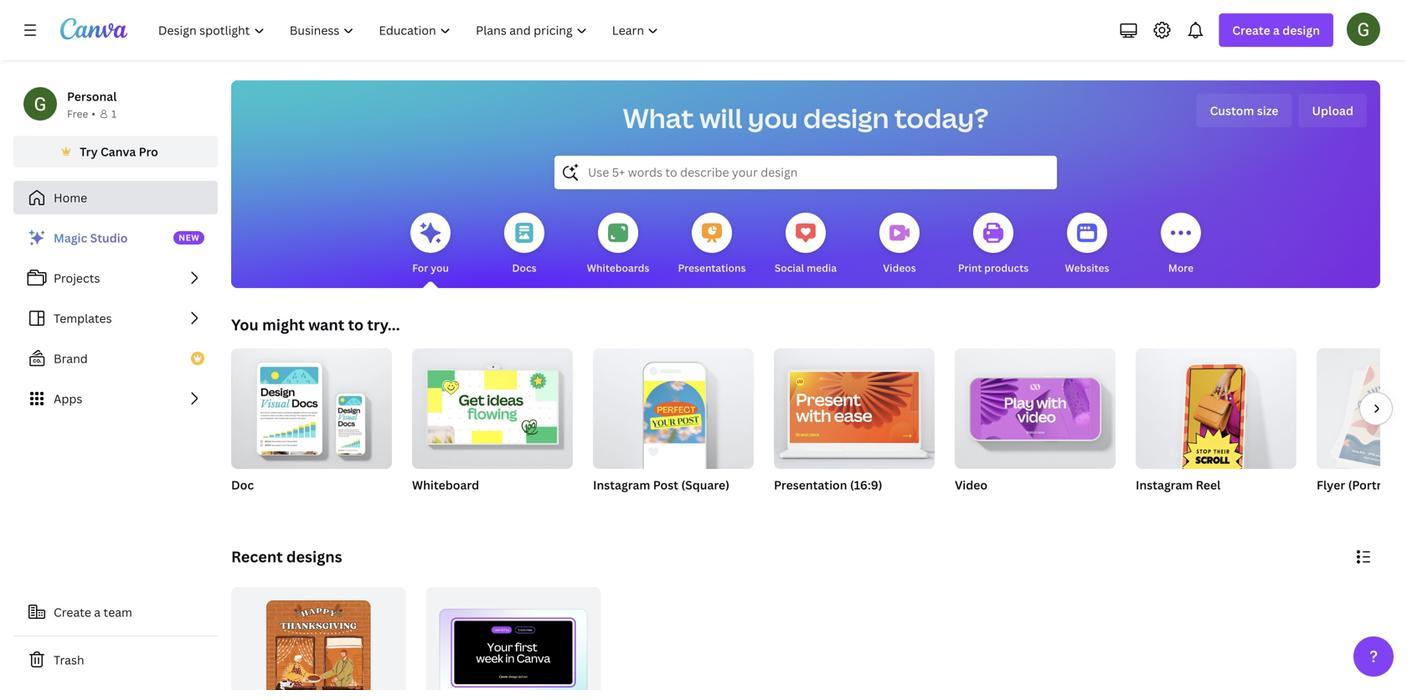 Task type: locate. For each thing, give the bounding box(es) containing it.
gary orlando image
[[1347, 12, 1380, 46]]

list
[[13, 221, 218, 415]]

0 vertical spatial a
[[1273, 22, 1280, 38]]

1 vertical spatial design
[[803, 100, 889, 136]]

for you
[[412, 261, 449, 275]]

create for create a team
[[54, 604, 91, 620]]

post
[[653, 477, 678, 493]]

size
[[1257, 103, 1279, 119]]

list containing magic studio
[[13, 221, 218, 415]]

a inside dropdown button
[[1273, 22, 1280, 38]]

might
[[262, 315, 305, 335]]

(square)
[[681, 477, 730, 493]]

2 instagram from the left
[[1136, 477, 1193, 493]]

try canva pro
[[80, 144, 158, 160]]

instagram
[[593, 477, 650, 493], [1136, 477, 1193, 493]]

a for design
[[1273, 22, 1280, 38]]

0 horizontal spatial design
[[803, 100, 889, 136]]

try
[[80, 144, 98, 160]]

create inside dropdown button
[[1232, 22, 1270, 38]]

1 vertical spatial create
[[54, 604, 91, 620]]

design
[[1283, 22, 1320, 38], [803, 100, 889, 136]]

0 vertical spatial you
[[748, 100, 798, 136]]

a inside button
[[94, 604, 101, 620]]

doc group
[[231, 342, 392, 514]]

0 horizontal spatial instagram
[[593, 477, 650, 493]]

0 horizontal spatial create
[[54, 604, 91, 620]]

0 vertical spatial create
[[1232, 22, 1270, 38]]

flyer
[[1317, 477, 1345, 493]]

print
[[958, 261, 982, 275]]

you right will
[[748, 100, 798, 136]]

1 vertical spatial a
[[94, 604, 101, 620]]

group for doc
[[231, 342, 392, 469]]

today?
[[894, 100, 989, 136]]

0 horizontal spatial a
[[94, 604, 101, 620]]

presentation (16:9)
[[774, 477, 882, 493]]

you right for
[[431, 261, 449, 275]]

1 vertical spatial you
[[431, 261, 449, 275]]

for you button
[[410, 201, 451, 288]]

create a design
[[1232, 22, 1320, 38]]

0 vertical spatial design
[[1283, 22, 1320, 38]]

instagram left post
[[593, 477, 650, 493]]

try canva pro button
[[13, 136, 218, 168]]

presentations
[[678, 261, 746, 275]]

group
[[231, 342, 392, 469], [412, 342, 573, 469], [593, 342, 754, 469], [774, 342, 935, 469], [955, 342, 1116, 469], [1136, 342, 1297, 479], [1317, 348, 1407, 469]]

1 horizontal spatial you
[[748, 100, 798, 136]]

instagram for instagram post (square)
[[593, 477, 650, 493]]

presentation (16:9) group
[[774, 342, 935, 514]]

design up search search box
[[803, 100, 889, 136]]

what
[[623, 100, 694, 136]]

0 horizontal spatial you
[[431, 261, 449, 275]]

1 horizontal spatial instagram
[[1136, 477, 1193, 493]]

free •
[[67, 107, 95, 121]]

upload
[[1312, 103, 1354, 119]]

whiteboard
[[412, 477, 479, 493]]

group for instagram post (square)
[[593, 342, 754, 469]]

1 horizontal spatial design
[[1283, 22, 1320, 38]]

a up 'size'
[[1273, 22, 1280, 38]]

group for video
[[955, 342, 1116, 469]]

videos
[[883, 261, 916, 275]]

instagram reel group
[[1136, 342, 1297, 514]]

instagram for instagram reel
[[1136, 477, 1193, 493]]

templates link
[[13, 302, 218, 335]]

team
[[103, 604, 132, 620]]

products
[[984, 261, 1029, 275]]

docs button
[[504, 201, 544, 288]]

templates
[[54, 310, 112, 326]]

a left team
[[94, 604, 101, 620]]

group for instagram reel
[[1136, 342, 1297, 479]]

you
[[748, 100, 798, 136], [431, 261, 449, 275]]

print products button
[[958, 201, 1029, 288]]

apps link
[[13, 382, 218, 415]]

custom size
[[1210, 103, 1279, 119]]

create left team
[[54, 604, 91, 620]]

you inside for you button
[[431, 261, 449, 275]]

instagram left reel
[[1136, 477, 1193, 493]]

media
[[807, 261, 837, 275]]

whiteboards button
[[587, 201, 649, 288]]

create inside button
[[54, 604, 91, 620]]

1 horizontal spatial a
[[1273, 22, 1280, 38]]

group for flyer (portrait 8.
[[1317, 348, 1407, 469]]

a
[[1273, 22, 1280, 38], [94, 604, 101, 620]]

you
[[231, 315, 259, 335]]

create for create a design
[[1232, 22, 1270, 38]]

presentations button
[[678, 201, 746, 288]]

create
[[1232, 22, 1270, 38], [54, 604, 91, 620]]

a for team
[[94, 604, 101, 620]]

brand link
[[13, 342, 218, 375]]

recent designs
[[231, 547, 342, 567]]

instagram inside instagram reel group
[[1136, 477, 1193, 493]]

instagram inside the instagram post (square) group
[[593, 477, 650, 493]]

magic
[[54, 230, 87, 246]]

you might want to try...
[[231, 315, 400, 335]]

group for presentation (16:9)
[[774, 342, 935, 469]]

personal
[[67, 88, 117, 104]]

will
[[699, 100, 742, 136]]

to
[[348, 315, 364, 335]]

instagram post (square) group
[[593, 342, 754, 514]]

1 instagram from the left
[[593, 477, 650, 493]]

None search field
[[554, 156, 1057, 189]]

1 horizontal spatial create
[[1232, 22, 1270, 38]]

try...
[[367, 315, 400, 335]]

create a team button
[[13, 596, 218, 629]]

design left the gary orlando image
[[1283, 22, 1320, 38]]

create up custom size dropdown button
[[1232, 22, 1270, 38]]



Task type: describe. For each thing, give the bounding box(es) containing it.
social
[[775, 261, 804, 275]]

recent
[[231, 547, 283, 567]]

upload button
[[1299, 94, 1367, 127]]

design inside dropdown button
[[1283, 22, 1320, 38]]

projects link
[[13, 261, 218, 295]]

print products
[[958, 261, 1029, 275]]

1
[[111, 107, 117, 121]]

whiteboards
[[587, 261, 649, 275]]

reel
[[1196, 477, 1221, 493]]

websites button
[[1065, 201, 1109, 288]]

top level navigation element
[[147, 13, 673, 47]]

videos button
[[879, 201, 920, 288]]

video group
[[955, 342, 1116, 514]]

magic studio
[[54, 230, 128, 246]]

pro
[[139, 144, 158, 160]]

(16:9)
[[850, 477, 882, 493]]

flyer (portrait 8.5 × 11 in) group
[[1317, 348, 1407, 514]]

designs
[[286, 547, 342, 567]]

home link
[[13, 181, 218, 214]]

apps
[[54, 391, 82, 407]]

flyer (portrait 8.
[[1317, 477, 1407, 493]]

trash
[[54, 652, 84, 668]]

more button
[[1161, 201, 1201, 288]]

home
[[54, 190, 87, 206]]

group for whiteboard
[[412, 342, 573, 469]]

Search search field
[[588, 157, 1024, 188]]

(portrait
[[1348, 477, 1396, 493]]

canva
[[100, 144, 136, 160]]

for
[[412, 261, 428, 275]]

brand
[[54, 351, 88, 366]]

instagram post (square)
[[593, 477, 730, 493]]

trash link
[[13, 643, 218, 677]]

free
[[67, 107, 88, 121]]

whiteboard group
[[412, 342, 573, 514]]

projects
[[54, 270, 100, 286]]

video
[[955, 477, 988, 493]]

create a design button
[[1219, 13, 1333, 47]]

studio
[[90, 230, 128, 246]]

•
[[92, 107, 95, 121]]

create a team
[[54, 604, 132, 620]]

social media
[[775, 261, 837, 275]]

8.
[[1399, 477, 1407, 493]]

doc
[[231, 477, 254, 493]]

presentation
[[774, 477, 847, 493]]

want
[[308, 315, 344, 335]]

instagram reel
[[1136, 477, 1221, 493]]

custom size button
[[1197, 94, 1292, 127]]

custom
[[1210, 103, 1254, 119]]

more
[[1168, 261, 1194, 275]]

websites
[[1065, 261, 1109, 275]]

what will you design today?
[[623, 100, 989, 136]]

new
[[179, 232, 200, 243]]

social media button
[[775, 201, 837, 288]]

docs
[[512, 261, 537, 275]]



Task type: vqa. For each thing, say whether or not it's contained in the screenshot.
1st UNTITLED DESIGN DOC from the right
no



